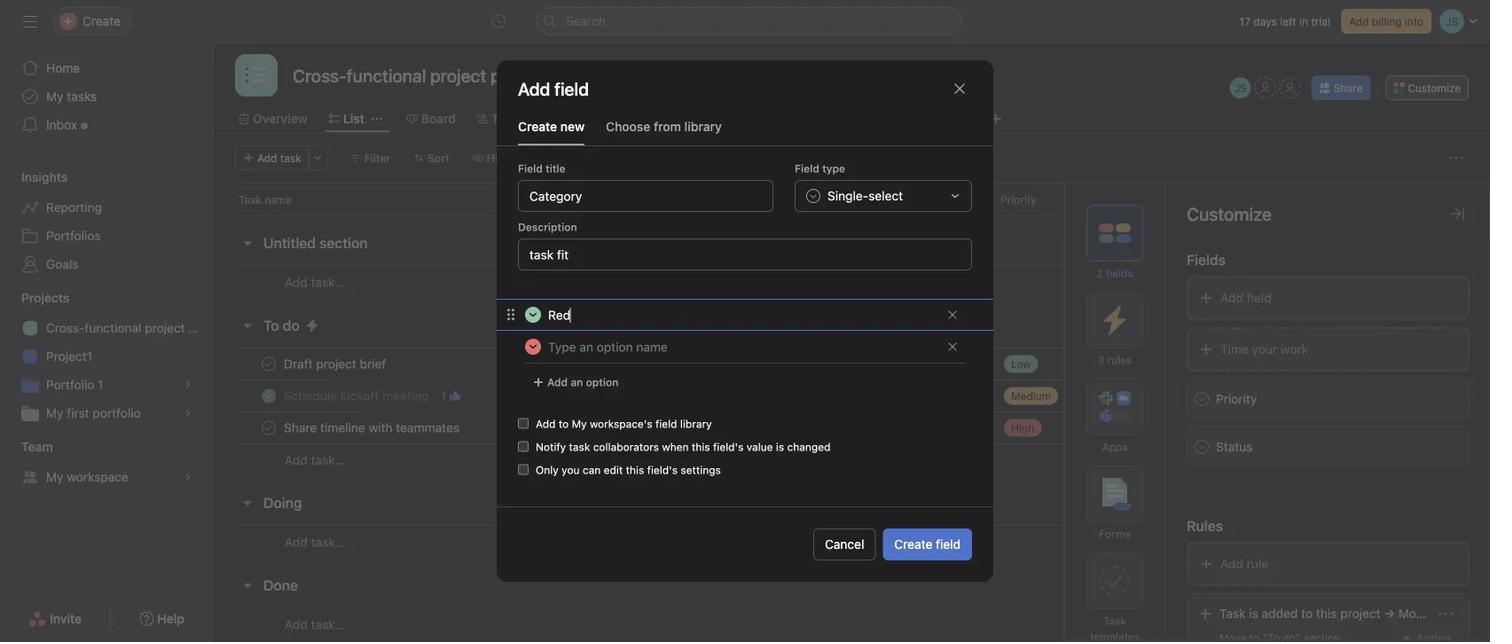 Task type: vqa. For each thing, say whether or not it's contained in the screenshot.
The Portfolio 1
yes



Task type: locate. For each thing, give the bounding box(es) containing it.
1 horizontal spatial field
[[936, 537, 961, 552]]

0 horizontal spatial task
[[280, 152, 301, 164]]

type
[[823, 162, 845, 175]]

completed checkbox for share timeline with teammates text box
[[258, 417, 279, 439]]

2 add task… button from the top
[[285, 451, 345, 470]]

project left "→"
[[1341, 606, 1381, 621]]

add task… button down the 'doing'
[[285, 533, 345, 552]]

field's for settings
[[647, 464, 678, 476]]

1 horizontal spatial status
[[1216, 440, 1253, 454]]

board
[[421, 111, 456, 126]]

1 collapse task list for this section image from the top
[[240, 236, 255, 250]]

field for field type
[[795, 162, 820, 175]]

1 horizontal spatial is
[[1249, 606, 1259, 621]]

to right added on the right of page
[[1302, 606, 1313, 621]]

add
[[1349, 15, 1369, 28], [257, 152, 277, 164], [285, 275, 308, 290], [1221, 291, 1244, 305], [547, 376, 568, 389], [536, 418, 556, 430], [285, 453, 308, 468], [285, 535, 308, 550], [1221, 557, 1244, 571], [285, 617, 308, 632]]

field type
[[795, 162, 845, 175]]

row containing js
[[214, 348, 1490, 381]]

2 horizontal spatial task
[[1220, 606, 1246, 621]]

4 add task… row from the top
[[214, 608, 1490, 641]]

add task… down the done
[[285, 617, 345, 632]]

create for create new
[[518, 119, 557, 134]]

add left rule
[[1221, 557, 1244, 571]]

field
[[518, 162, 543, 175], [795, 162, 820, 175]]

1 vertical spatial this
[[626, 464, 644, 476]]

home
[[46, 61, 80, 75]]

task… for untitled section
[[311, 275, 345, 290]]

cell for schedule kickoff meeting cell
[[782, 380, 888, 413]]

3 add task… button from the top
[[285, 533, 345, 552]]

add to starred image
[[563, 68, 577, 83]]

1 down project1 link
[[98, 377, 103, 392]]

2 collapse task list for this section image from the top
[[240, 496, 255, 510]]

value
[[747, 441, 773, 453]]

my for my first portfolio
[[46, 406, 63, 421]]

0 horizontal spatial create
[[518, 119, 557, 134]]

0 vertical spatial collapse task list for this section image
[[240, 236, 255, 250]]

is
[[776, 441, 784, 453], [1249, 606, 1259, 621]]

1 vertical spatial collapse task list for this section image
[[240, 496, 255, 510]]

0 vertical spatial js
[[1235, 82, 1247, 94]]

my workspace
[[46, 470, 129, 484]]

add down fields
[[1221, 291, 1244, 305]]

2 horizontal spatial field
[[1247, 291, 1272, 305]]

status up the fields at the right
[[1106, 193, 1138, 206]]

1 horizontal spatial field's
[[713, 441, 744, 453]]

field for field title
[[518, 162, 543, 175]]

c
[[1485, 606, 1490, 621]]

0 vertical spatial this
[[692, 441, 710, 453]]

collapse task list for this section image
[[240, 318, 255, 333], [240, 496, 255, 510]]

this for when
[[692, 441, 710, 453]]

is right value
[[776, 441, 784, 453]]

field left the type
[[795, 162, 820, 175]]

Type an option name field
[[541, 300, 940, 330], [541, 332, 940, 362]]

list link
[[329, 109, 364, 129]]

2 completed image from the top
[[258, 417, 279, 439]]

task is added to this project → move task to a c button
[[1187, 594, 1490, 642]]

Add to My workspace's field library checkbox
[[518, 418, 529, 429]]

my inside global element
[[46, 89, 63, 104]]

task for add
[[280, 152, 301, 164]]

add task… button for untitled section
[[285, 273, 345, 292]]

this right added on the right of page
[[1316, 606, 1337, 621]]

workflow link
[[651, 109, 720, 129]]

workspace's
[[590, 418, 653, 430]]

collapse task list for this section image left to at left
[[240, 318, 255, 333]]

0 vertical spatial task
[[280, 152, 301, 164]]

3 add task… from the top
[[285, 535, 345, 550]]

1 horizontal spatial project
[[1341, 606, 1381, 621]]

untitled section button
[[263, 227, 368, 259]]

0 horizontal spatial field
[[656, 418, 677, 430]]

my inside teams element
[[46, 470, 63, 484]]

completed checkbox inside schedule kickoff meeting cell
[[258, 385, 279, 407]]

js left john
[[794, 358, 806, 370]]

completed image for share timeline with teammates text box
[[258, 417, 279, 439]]

completed checkbox inside share timeline with teammates cell
[[258, 417, 279, 439]]

row
[[214, 183, 1490, 216], [235, 215, 1469, 216], [214, 348, 1490, 381], [214, 412, 1490, 444]]

0 horizontal spatial field's
[[647, 464, 678, 476]]

completed image
[[258, 385, 279, 407], [258, 417, 279, 439]]

1 inside portfolio 1 link
[[98, 377, 103, 392]]

add task… row
[[214, 265, 1490, 299], [214, 444, 1490, 476], [214, 525, 1490, 559], [214, 608, 1490, 641]]

only you can edit this field's settings
[[536, 464, 721, 476]]

customize up fields
[[1187, 203, 1272, 224]]

1 horizontal spatial task
[[1104, 615, 1127, 627]]

0 horizontal spatial customize
[[1187, 203, 1272, 224]]

tab list containing create new
[[497, 117, 994, 146]]

field's left value
[[713, 441, 744, 453]]

field left title
[[518, 162, 543, 175]]

task inside button
[[1433, 606, 1457, 621]]

task… for done
[[311, 617, 345, 632]]

forms
[[1099, 528, 1131, 540]]

js down 17
[[1235, 82, 1247, 94]]

insights
[[21, 170, 68, 185]]

your
[[1252, 342, 1278, 357]]

2 vertical spatial field
[[936, 537, 961, 552]]

my inside create new tab panel
[[572, 418, 587, 430]]

0 vertical spatial is
[[776, 441, 784, 453]]

to
[[263, 317, 279, 334]]

0 horizontal spatial to
[[559, 418, 569, 430]]

tab list
[[497, 117, 994, 146]]

1 task… from the top
[[311, 275, 345, 290]]

js inside row
[[794, 358, 806, 370]]

0 vertical spatial field
[[1247, 291, 1272, 305]]

collapse task list for this section image left the done
[[240, 578, 255, 593]]

my first portfolio
[[46, 406, 141, 421]]

collapse task list for this section image for add task… row related to doing
[[240, 496, 255, 510]]

1 collapse task list for this section image from the top
[[240, 318, 255, 333]]

1 completed image from the top
[[258, 385, 279, 407]]

invite
[[50, 612, 82, 626]]

my for my tasks
[[46, 89, 63, 104]]

insights element
[[0, 161, 213, 282]]

0 vertical spatial library
[[685, 119, 722, 134]]

1 add task… from the top
[[285, 275, 345, 290]]

1 vertical spatial field's
[[647, 464, 678, 476]]

4 add task… button from the top
[[285, 615, 345, 635]]

add task… button down untitled section button
[[285, 273, 345, 292]]

1 vertical spatial completed image
[[258, 417, 279, 439]]

library up notify task collaborators when this field's value is changed
[[680, 418, 712, 430]]

project inside button
[[1341, 606, 1381, 621]]

add inside add billing info button
[[1349, 15, 1369, 28]]

1 horizontal spatial 1
[[441, 390, 446, 402]]

add down the overview link
[[257, 152, 277, 164]]

this up settings
[[692, 441, 710, 453]]

1 vertical spatial status
[[1216, 440, 1253, 454]]

priority
[[1001, 193, 1037, 206], [1216, 392, 1257, 406]]

1 horizontal spatial to
[[1302, 606, 1313, 621]]

is inside create new tab panel
[[776, 441, 784, 453]]

task inside task is added to this project → move task to a c button
[[1220, 606, 1246, 621]]

1 vertical spatial task
[[569, 441, 590, 453]]

completed image inside schedule kickoff meeting cell
[[258, 385, 279, 407]]

Completed checkbox
[[258, 385, 279, 407], [258, 417, 279, 439]]

projects
[[21, 291, 70, 305]]

task left added on the right of page
[[1220, 606, 1246, 621]]

left
[[1280, 15, 1297, 28]]

insights button
[[0, 169, 68, 186]]

add task
[[257, 152, 301, 164]]

field inside button
[[936, 537, 961, 552]]

untitled section
[[263, 235, 368, 252]]

done
[[263, 577, 298, 594]]

smith
[[842, 358, 871, 370]]

2 vertical spatial this
[[1316, 606, 1337, 621]]

teams element
[[0, 431, 213, 495]]

0 horizontal spatial task
[[239, 193, 262, 206]]

2 vertical spatial task
[[1433, 606, 1457, 621]]

0 horizontal spatial 1
[[98, 377, 103, 392]]

add task… button for done
[[285, 615, 345, 635]]

to
[[559, 418, 569, 430], [1302, 606, 1313, 621], [1461, 606, 1472, 621]]

add task… button up doing button
[[285, 451, 345, 470]]

1 vertical spatial collapse task list for this section image
[[240, 578, 255, 593]]

collapse task list for this section image
[[240, 236, 255, 250], [240, 578, 255, 593]]

add task… down untitled section button
[[285, 275, 345, 290]]

1 add task… button from the top
[[285, 273, 345, 292]]

add down the done
[[285, 617, 308, 632]]

collapse task list for this section image left the 'doing'
[[240, 496, 255, 510]]

tasks
[[67, 89, 97, 104]]

choose from library
[[606, 119, 722, 134]]

due
[[895, 193, 915, 206]]

my left 'first'
[[46, 406, 63, 421]]

1 vertical spatial type an option name field
[[541, 332, 940, 362]]

task down overview
[[280, 152, 301, 164]]

create new tab panel
[[497, 146, 994, 582]]

create for create field
[[895, 537, 933, 552]]

0 vertical spatial priority
[[1001, 193, 1037, 206]]

this inside task is added to this project → move task to a c button
[[1316, 606, 1337, 621]]

add inside header to do tree grid
[[285, 453, 308, 468]]

add left billing
[[1349, 15, 1369, 28]]

you
[[562, 464, 580, 476]]

task for task name
[[239, 193, 262, 206]]

task inside create new tab panel
[[569, 441, 590, 453]]

cell for share timeline with teammates cell
[[887, 412, 994, 444]]

add up doing button
[[285, 453, 308, 468]]

create
[[518, 119, 557, 134], [895, 537, 933, 552]]

–
[[932, 358, 939, 370]]

0 vertical spatial collapse task list for this section image
[[240, 318, 255, 333]]

2
[[1097, 267, 1103, 279]]

2 completed checkbox from the top
[[258, 417, 279, 439]]

0 horizontal spatial priority
[[1001, 193, 1037, 206]]

board link
[[407, 109, 456, 129]]

2 task… from the top
[[311, 453, 345, 468]]

cell
[[782, 380, 888, 413], [887, 380, 994, 413], [887, 412, 994, 444]]

functional
[[85, 321, 141, 335]]

this right edit on the left of page
[[626, 464, 644, 476]]

is left added on the right of page
[[1249, 606, 1259, 621]]

doing
[[263, 495, 302, 511]]

task inside task templates
[[1104, 615, 1127, 627]]

0 vertical spatial completed image
[[258, 385, 279, 407]]

field inside button
[[1247, 291, 1272, 305]]

only
[[536, 464, 559, 476]]

0 horizontal spatial js
[[794, 358, 806, 370]]

None text field
[[288, 59, 529, 91], [518, 239, 972, 271], [288, 59, 529, 91], [518, 239, 972, 271]]

1 horizontal spatial priority
[[1216, 392, 1257, 406]]

task inside button
[[280, 152, 301, 164]]

20
[[916, 358, 929, 370]]

cancel button
[[814, 529, 876, 561]]

remove option image
[[948, 342, 958, 352]]

create right cancel
[[895, 537, 933, 552]]

1 vertical spatial library
[[680, 418, 712, 430]]

status inside row
[[1106, 193, 1138, 206]]

invite button
[[17, 603, 93, 635]]

create left new
[[518, 119, 557, 134]]

task up templates
[[1104, 615, 1127, 627]]

edit
[[604, 464, 623, 476]]

3 add task… row from the top
[[214, 525, 1490, 559]]

field
[[1247, 291, 1272, 305], [656, 418, 677, 430], [936, 537, 961, 552]]

task
[[280, 152, 301, 164], [569, 441, 590, 453], [1433, 606, 1457, 621]]

project left plan
[[145, 321, 185, 335]]

library inside create new tab panel
[[680, 418, 712, 430]]

task inside row
[[239, 193, 262, 206]]

0 vertical spatial status
[[1106, 193, 1138, 206]]

status
[[1106, 193, 1138, 206], [1216, 440, 1253, 454]]

add task… down the 'doing'
[[285, 535, 345, 550]]

0 vertical spatial field's
[[713, 441, 744, 453]]

my down "an"
[[572, 418, 587, 430]]

library right from
[[685, 119, 722, 134]]

portfolio 1 link
[[11, 371, 202, 399]]

0 vertical spatial completed checkbox
[[258, 385, 279, 407]]

0 vertical spatial customize
[[1408, 82, 1461, 94]]

add left "an"
[[547, 376, 568, 389]]

create inside button
[[895, 537, 933, 552]]

date
[[918, 193, 940, 206]]

portfolio
[[93, 406, 141, 421]]

row containing task name
[[214, 183, 1490, 216]]

completed image inside share timeline with teammates cell
[[258, 417, 279, 439]]

add an option
[[547, 376, 619, 389]]

1 horizontal spatial customize
[[1408, 82, 1461, 94]]

my left tasks
[[46, 89, 63, 104]]

1 horizontal spatial task
[[569, 441, 590, 453]]

remove option image
[[948, 310, 958, 320]]

1 vertical spatial customize
[[1187, 203, 1272, 224]]

my inside projects element
[[46, 406, 63, 421]]

1 horizontal spatial this
[[692, 441, 710, 453]]

2 collapse task list for this section image from the top
[[240, 578, 255, 593]]

this
[[692, 441, 710, 453], [626, 464, 644, 476], [1316, 606, 1337, 621]]

1 field from the left
[[518, 162, 543, 175]]

first
[[67, 406, 89, 421]]

add task… button
[[285, 273, 345, 292], [285, 451, 345, 470], [285, 533, 345, 552], [285, 615, 345, 635]]

overview link
[[239, 109, 308, 129]]

Share timeline with teammates text field
[[280, 419, 465, 437]]

1 horizontal spatial create
[[895, 537, 933, 552]]

field's down when
[[647, 464, 678, 476]]

task left name
[[239, 193, 262, 206]]

0 vertical spatial project
[[145, 321, 185, 335]]

move
[[1399, 606, 1430, 621]]

add billing info
[[1349, 15, 1424, 28]]

collapse task list for this section image for header to do tree grid
[[240, 318, 255, 333]]

create inside tab list
[[518, 119, 557, 134]]

2 field from the left
[[795, 162, 820, 175]]

collapse task list for this section image left untitled
[[240, 236, 255, 250]]

add task… up doing button
[[285, 453, 345, 468]]

to left a
[[1461, 606, 1472, 621]]

2 horizontal spatial to
[[1461, 606, 1472, 621]]

4 add task… from the top
[[285, 617, 345, 632]]

1 vertical spatial is
[[1249, 606, 1259, 621]]

Priority, Stage, Status… text field
[[518, 180, 774, 212]]

workspace
[[67, 470, 129, 484]]

add task… button down the done
[[285, 615, 345, 635]]

portfolios link
[[11, 222, 202, 250]]

0 horizontal spatial this
[[626, 464, 644, 476]]

portfolio
[[46, 377, 94, 392]]

1 row
[[214, 380, 1490, 413]]

when
[[662, 441, 689, 453]]

add task button
[[235, 145, 309, 170]]

add task… row for doing
[[214, 525, 1490, 559]]

task is added to this project → move task to a c
[[1220, 606, 1490, 621]]

4 task… from the top
[[311, 617, 345, 632]]

to do button
[[263, 310, 300, 342]]

my down team
[[46, 470, 63, 484]]

1 vertical spatial completed checkbox
[[258, 417, 279, 439]]

done button
[[263, 570, 298, 602]]

3 task… from the top
[[311, 535, 345, 550]]

2 horizontal spatial task
[[1433, 606, 1457, 621]]

task up you
[[569, 441, 590, 453]]

add field button
[[1187, 276, 1470, 320]]

1 horizontal spatial js
[[1235, 82, 1247, 94]]

2 add task… from the top
[[285, 453, 345, 468]]

cross-
[[46, 321, 85, 335]]

Notify task collaborators when this field's value is changed checkbox
[[518, 441, 529, 452]]

status up rules
[[1216, 440, 1253, 454]]

0 horizontal spatial status
[[1106, 193, 1138, 206]]

to up notify
[[559, 418, 569, 430]]

rules
[[1187, 518, 1223, 535]]

Schedule kickoff meeting text field
[[280, 387, 434, 405]]

task… for doing
[[311, 535, 345, 550]]

1 vertical spatial create
[[895, 537, 933, 552]]

customize down info
[[1408, 82, 1461, 94]]

task right 'move'
[[1433, 606, 1457, 621]]

0 vertical spatial create
[[518, 119, 557, 134]]

0 horizontal spatial is
[[776, 441, 784, 453]]

time your work button
[[1187, 327, 1470, 372]]

priority inside row
[[1001, 193, 1037, 206]]

1 completed checkbox from the top
[[258, 385, 279, 407]]

0 horizontal spatial field
[[518, 162, 543, 175]]

add down untitled
[[285, 275, 308, 290]]

1 vertical spatial js
[[794, 358, 806, 370]]

trial
[[1312, 15, 1331, 28]]

customize inside dropdown button
[[1408, 82, 1461, 94]]

1 vertical spatial project
[[1341, 606, 1381, 621]]

due date
[[895, 193, 940, 206]]

add billing info button
[[1341, 9, 1432, 34]]

1 vertical spatial priority
[[1216, 392, 1257, 406]]

single-select
[[828, 189, 903, 203]]

0 vertical spatial type an option name field
[[541, 300, 940, 330]]

1 add task… row from the top
[[214, 265, 1490, 299]]

2 horizontal spatial this
[[1316, 606, 1337, 621]]

create field button
[[883, 529, 972, 561]]

1 up share timeline with teammates cell
[[441, 390, 446, 402]]

1 horizontal spatial field
[[795, 162, 820, 175]]

is inside button
[[1249, 606, 1259, 621]]

rules for to do image
[[305, 318, 319, 333]]

name
[[265, 193, 292, 206]]



Task type: describe. For each thing, give the bounding box(es) containing it.
work
[[1281, 342, 1309, 357]]

add inside 'add task' button
[[257, 152, 277, 164]]

close details image
[[1451, 207, 1465, 221]]

add task… for doing
[[285, 535, 345, 550]]

field for add field
[[1247, 291, 1272, 305]]

global element
[[0, 43, 213, 150]]

completed image
[[258, 354, 279, 375]]

task for task templates
[[1104, 615, 1127, 627]]

add task… for done
[[285, 617, 345, 632]]

add task… row for done
[[214, 608, 1490, 641]]

close this dialog image
[[953, 82, 967, 96]]

fields
[[1187, 252, 1226, 268]]

24
[[942, 358, 955, 370]]

description
[[518, 221, 577, 233]]

add rule button
[[1187, 542, 1470, 586]]

list image
[[246, 65, 267, 86]]

share button
[[1312, 75, 1371, 100]]

task templates
[[1090, 615, 1140, 642]]

oct 20 – 24
[[895, 358, 955, 370]]

inbox link
[[11, 111, 202, 139]]

2 add task… row from the top
[[214, 444, 1490, 476]]

Only you can edit this field's settings checkbox
[[518, 464, 529, 475]]

3 rules
[[1098, 354, 1132, 366]]

search button
[[536, 7, 962, 35]]

0 horizontal spatial project
[[145, 321, 185, 335]]

add task… for untitled section
[[285, 275, 345, 290]]

add task… inside header to do tree grid
[[285, 453, 345, 468]]

header to do tree grid
[[214, 348, 1490, 476]]

an
[[571, 376, 583, 389]]

task for task is added to this project → move task to a c
[[1220, 606, 1246, 621]]

add task… button inside header to do tree grid
[[285, 451, 345, 470]]

add field
[[1221, 291, 1272, 305]]

schedule kickoff meeting cell
[[214, 380, 782, 413]]

project1 link
[[11, 342, 202, 371]]

projects button
[[0, 289, 70, 307]]

hide sidebar image
[[23, 14, 37, 28]]

add inside add an option button
[[547, 376, 568, 389]]

task… inside header to do tree grid
[[311, 453, 345, 468]]

task for notify
[[569, 441, 590, 453]]

john smith
[[814, 358, 871, 370]]

2 fields
[[1097, 267, 1134, 279]]

in
[[1300, 15, 1309, 28]]

single-
[[828, 189, 869, 203]]

my tasks
[[46, 89, 97, 104]]

1 vertical spatial field
[[656, 418, 677, 430]]

cross-functional project plan
[[46, 321, 213, 335]]

add field
[[518, 78, 589, 99]]

notify
[[536, 441, 566, 453]]

time
[[1221, 342, 1249, 357]]

projects element
[[0, 282, 213, 431]]

create new
[[518, 119, 585, 134]]

do
[[283, 317, 300, 334]]

add inside "add field" button
[[1221, 291, 1244, 305]]

to inside create new tab panel
[[559, 418, 569, 430]]

field for create field
[[936, 537, 961, 552]]

single-select button
[[795, 180, 972, 212]]

field's for value
[[713, 441, 744, 453]]

team
[[21, 440, 53, 454]]

my for my workspace
[[46, 470, 63, 484]]

this for to
[[1316, 606, 1337, 621]]

timeline
[[491, 111, 541, 126]]

assignee
[[790, 193, 835, 206]]

add rule
[[1221, 557, 1269, 571]]

share timeline with teammates cell
[[214, 412, 782, 444]]

this for edit
[[626, 464, 644, 476]]

17
[[1240, 15, 1251, 28]]

completed checkbox for schedule kickoff meeting text field
[[258, 385, 279, 407]]

add task… button for doing
[[285, 533, 345, 552]]

home link
[[11, 54, 202, 83]]

new
[[561, 119, 585, 134]]

choose
[[606, 119, 651, 134]]

customize button
[[1386, 75, 1469, 100]]

1 inside button
[[441, 390, 446, 402]]

search list box
[[536, 7, 962, 35]]

section
[[319, 235, 368, 252]]

add inside "add rule" button
[[1221, 557, 1244, 571]]

portfolio 1
[[46, 377, 103, 392]]

timeline link
[[477, 109, 541, 129]]

john
[[814, 358, 839, 370]]

add field dialog
[[497, 60, 994, 582]]

2 type an option name field from the top
[[541, 332, 940, 362]]

calendar
[[577, 111, 629, 126]]

add to my workspace's field library
[[536, 418, 712, 430]]

title
[[546, 162, 566, 175]]

js button
[[1230, 77, 1252, 98]]

my tasks link
[[11, 83, 202, 111]]

completed image for schedule kickoff meeting text field
[[258, 385, 279, 407]]

days
[[1254, 15, 1277, 28]]

collapse task list for this section image for untitled section
[[240, 236, 255, 250]]

my first portfolio link
[[11, 399, 202, 428]]

add right add to my workspace's field library option
[[536, 418, 556, 430]]

reporting
[[46, 200, 102, 215]]

to do
[[263, 317, 300, 334]]

reporting link
[[11, 193, 202, 222]]

1 type an option name field from the top
[[541, 300, 940, 330]]

can
[[583, 464, 601, 476]]

a
[[1475, 606, 1482, 621]]

collaborators
[[593, 441, 659, 453]]

list
[[343, 111, 364, 126]]

info
[[1405, 15, 1424, 28]]

draft project brief cell
[[214, 348, 782, 381]]

doing button
[[263, 487, 302, 519]]

add task… row for untitled section
[[214, 265, 1490, 299]]

plan
[[188, 321, 213, 335]]

17 days left in trial
[[1240, 15, 1331, 28]]

cancel
[[825, 537, 864, 552]]

Draft project brief text field
[[280, 355, 392, 373]]

Completed checkbox
[[258, 354, 279, 375]]

add down the 'doing'
[[285, 535, 308, 550]]

share
[[1334, 82, 1363, 94]]

collapse task list for this section image for done
[[240, 578, 255, 593]]

portfolios
[[46, 228, 101, 243]]

rule
[[1247, 557, 1269, 571]]

my workspace link
[[11, 463, 202, 491]]

js inside js button
[[1235, 82, 1247, 94]]

create field
[[895, 537, 961, 552]]

added
[[1262, 606, 1298, 621]]

1 button
[[438, 387, 464, 405]]



